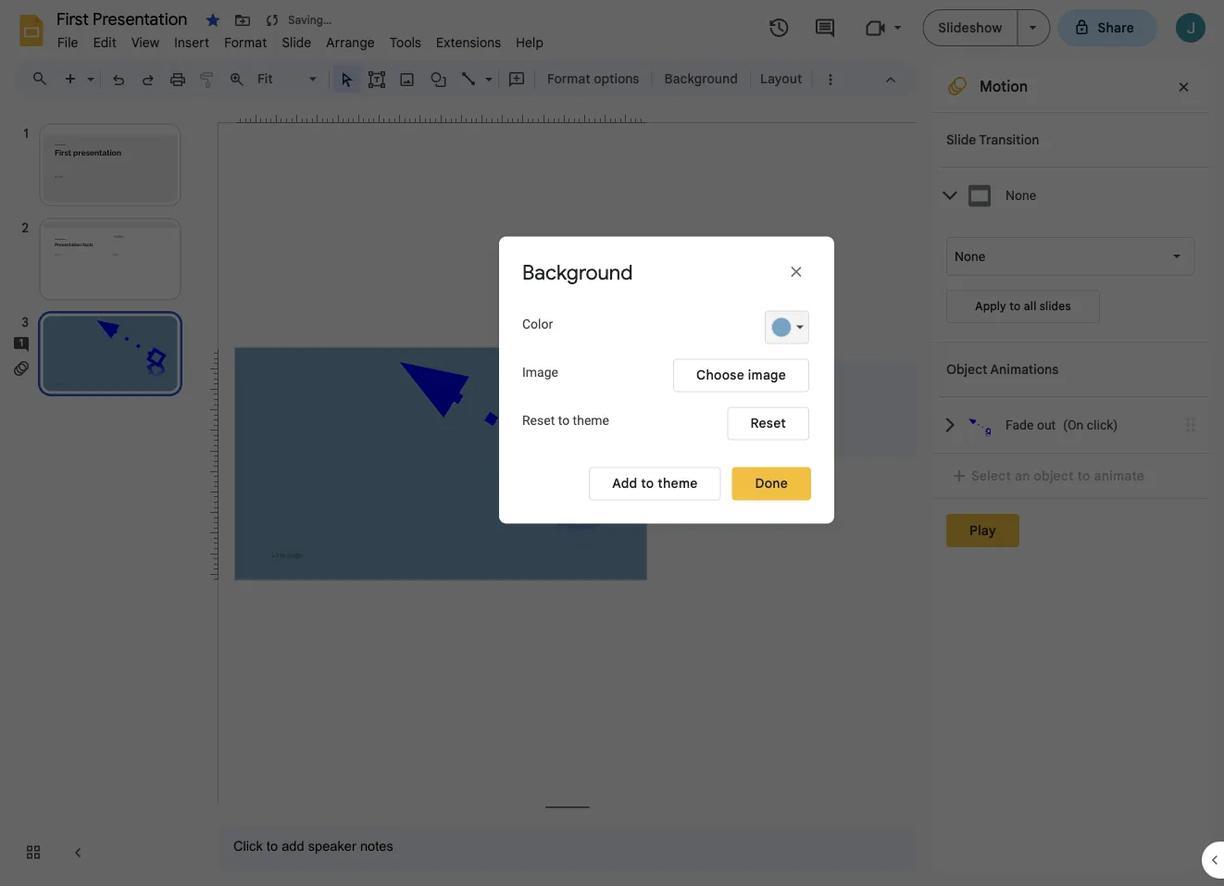 Task type: describe. For each thing, give the bounding box(es) containing it.
to right "object"
[[1078, 468, 1091, 484]]

john smith 9:23 am today
[[712, 379, 787, 409]]

reset for reset to theme
[[522, 413, 555, 428]]

choose
[[697, 367, 745, 383]]

format
[[547, 70, 591, 87]]

slide
[[946, 132, 976, 148]]

smith
[[746, 379, 783, 395]]

all
[[1024, 300, 1037, 313]]

Star checkbox
[[200, 7, 226, 33]]

Rename text field
[[50, 7, 198, 30]]

format options
[[547, 70, 639, 87]]

image
[[748, 367, 786, 383]]

apply
[[975, 300, 1007, 313]]

choose image button
[[673, 359, 809, 392]]

add
[[612, 476, 638, 492]]

play
[[970, 522, 996, 539]]

menu bar banner
[[0, 0, 1224, 886]]

object animations
[[946, 361, 1059, 377]]

done button
[[732, 467, 811, 501]]

saving… button
[[259, 7, 336, 33]]

add to theme
[[612, 476, 698, 492]]

play button
[[946, 514, 1020, 547]]

done
[[755, 476, 788, 492]]

test
[[676, 422, 701, 438]]

slide transition
[[946, 132, 1039, 148]]

theme for add to theme
[[658, 476, 698, 492]]

saving…
[[288, 13, 332, 27]]

theme for reset to theme
[[573, 413, 609, 428]]

to for add to theme
[[641, 476, 654, 492]]

select an object to animate button
[[946, 465, 1157, 487]]

reset to theme
[[522, 413, 609, 428]]

none tab
[[939, 167, 1209, 223]]

today
[[756, 395, 787, 409]]

line
[[705, 422, 730, 438]]

apply to all slides
[[975, 300, 1071, 313]]

john
[[712, 379, 743, 395]]

slides
[[1040, 300, 1071, 313]]

object animations tab list
[[932, 342, 1209, 453]]

animations
[[991, 361, 1059, 377]]



Task type: locate. For each thing, give the bounding box(es) containing it.
object
[[1034, 468, 1074, 484]]

color
[[522, 317, 553, 332]]

0 horizontal spatial background
[[522, 260, 633, 286]]

object
[[946, 361, 988, 377]]

select
[[971, 468, 1011, 484]]

animate
[[1094, 468, 1145, 484]]

reset down image
[[522, 413, 555, 428]]

background inside dialog
[[522, 260, 633, 286]]

background heading
[[522, 260, 708, 286]]

background application
[[0, 0, 1224, 886]]

an
[[1015, 468, 1030, 484]]

menu bar
[[50, 24, 551, 55]]

apply to all slides button
[[946, 290, 1100, 323]]

menu bar inside menu bar banner
[[50, 24, 551, 55]]

select an object to animate
[[971, 468, 1145, 484]]

Menus field
[[23, 66, 64, 92]]

list
[[657, 361, 918, 457]]

background inside button
[[664, 70, 738, 87]]

0 vertical spatial background
[[664, 70, 738, 87]]

background right options
[[664, 70, 738, 87]]

1 horizontal spatial reset
[[751, 415, 786, 431]]

transition
[[979, 132, 1039, 148]]

john smith image
[[671, 378, 701, 407]]

background up color
[[522, 260, 633, 286]]

theme inside button
[[658, 476, 698, 492]]

background
[[664, 70, 738, 87], [522, 260, 633, 286]]

reset down today
[[751, 415, 786, 431]]

1 horizontal spatial theme
[[658, 476, 698, 492]]

share. private to only me. image
[[1074, 19, 1090, 36]]

image
[[522, 365, 558, 380]]

navigation
[[0, 105, 204, 886]]

background button
[[656, 65, 746, 93]]

to down image
[[558, 413, 570, 428]]

0 horizontal spatial theme
[[573, 413, 609, 428]]

to left all
[[1010, 300, 1021, 313]]

reset
[[522, 413, 555, 428], [751, 415, 786, 431]]

reset button
[[727, 407, 809, 440]]

reset inside button
[[751, 415, 786, 431]]

0 vertical spatial theme
[[573, 413, 609, 428]]

1 vertical spatial theme
[[658, 476, 698, 492]]

1 horizontal spatial background
[[664, 70, 738, 87]]

none
[[1006, 188, 1036, 203]]

motion section
[[932, 60, 1209, 871]]

to
[[1010, 300, 1021, 313], [558, 413, 570, 428], [1078, 468, 1091, 484], [641, 476, 654, 492]]

1 vertical spatial background
[[522, 260, 633, 286]]

options
[[594, 70, 639, 87]]

list containing john smith
[[657, 361, 918, 457]]

background dialog
[[499, 237, 834, 524]]

to right add
[[641, 476, 654, 492]]

main toolbar
[[55, 65, 845, 93]]

navigation inside the background application
[[0, 105, 204, 886]]

test line
[[676, 422, 730, 438]]

to for apply to all slides
[[1010, 300, 1021, 313]]

9:23 am
[[712, 395, 753, 409]]

theme
[[573, 413, 609, 428], [658, 476, 698, 492]]

choose image
[[697, 367, 786, 383]]

to for reset to theme
[[558, 413, 570, 428]]

0 horizontal spatial reset
[[522, 413, 555, 428]]

add to theme button
[[589, 467, 721, 501]]

list inside the background application
[[657, 361, 918, 457]]

motion
[[980, 77, 1028, 95]]

format options button
[[539, 65, 648, 93]]

reset for reset
[[751, 415, 786, 431]]



Task type: vqa. For each thing, say whether or not it's contained in the screenshot.
Format options button
yes



